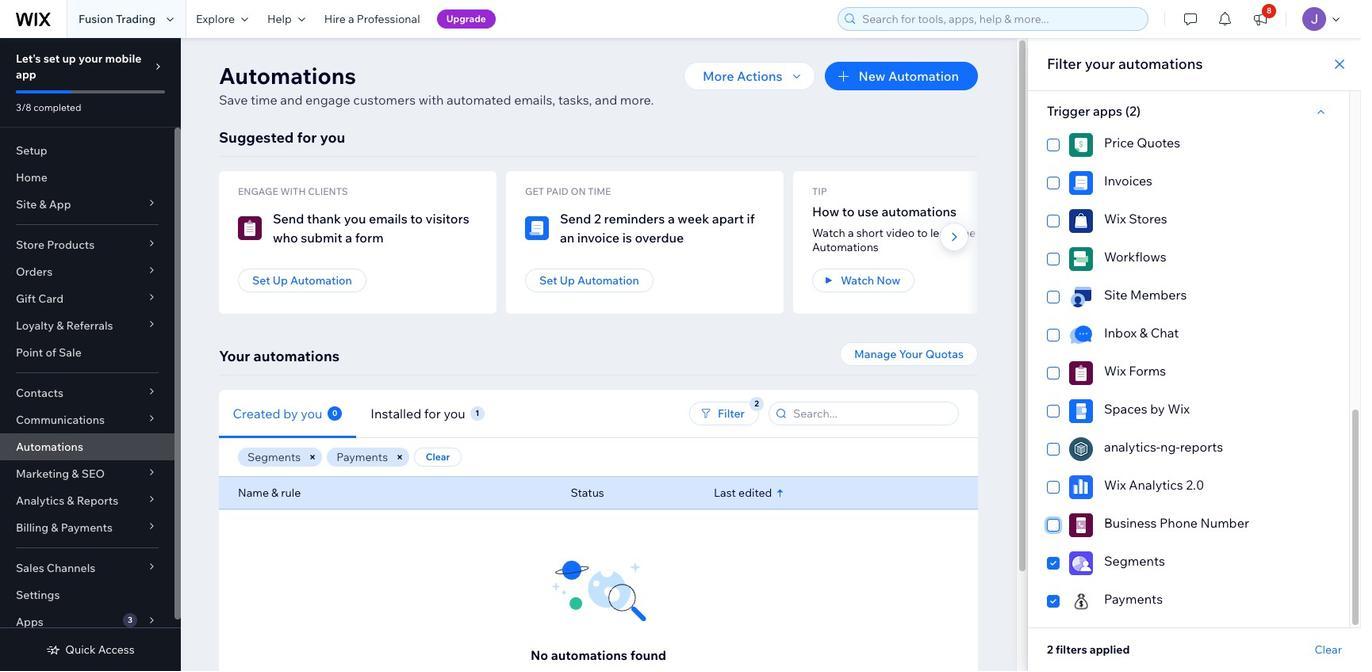 Task type: describe. For each thing, give the bounding box(es) containing it.
send 2 reminders a week apart if an invoice is overdue
[[560, 211, 755, 246]]

a inside send 2 reminders a week apart if an invoice is overdue
[[668, 211, 675, 227]]

app
[[16, 67, 36, 82]]

category image for wix forms
[[1069, 362, 1093, 385]]

store products
[[16, 238, 95, 252]]

watch inside tip how to use automations watch a short video to learn the basics of wix automations
[[812, 226, 845, 240]]

Inbox & Chat checkbox
[[1047, 324, 1330, 347]]

Workflows checkbox
[[1047, 247, 1330, 271]]

quick access button
[[46, 643, 135, 658]]

week
[[678, 211, 709, 227]]

Invoices checkbox
[[1047, 171, 1330, 195]]

payments inside billing & payments popup button
[[61, 521, 113, 535]]

business phone number
[[1104, 516, 1249, 531]]

automations save time and engage customers with automated emails, tasks, and more.
[[219, 62, 654, 108]]

apps
[[16, 615, 43, 630]]

point
[[16, 346, 43, 360]]

chat
[[1151, 325, 1179, 341]]

orders button
[[0, 259, 174, 286]]

category image for send 2 reminders a week apart if an invoice is overdue
[[525, 217, 549, 240]]

sale
[[59, 346, 82, 360]]

point of sale
[[16, 346, 82, 360]]

category image for invoices
[[1069, 171, 1093, 195]]

filter for filter your automations
[[1047, 55, 1082, 73]]

clients
[[308, 186, 348, 197]]

communications
[[16, 413, 105, 427]]

spaces by wix
[[1104, 401, 1190, 417]]

send thank you emails to visitors who submit a form
[[273, 211, 469, 246]]

invoices
[[1104, 173, 1152, 189]]

you for suggested
[[320, 128, 345, 147]]

a right hire
[[348, 12, 354, 26]]

automations inside tip how to use automations watch a short video to learn the basics of wix automations
[[882, 204, 957, 220]]

send for an
[[560, 211, 591, 227]]

upgrade
[[446, 13, 486, 25]]

category image for send thank you emails to visitors who submit a form
[[238, 217, 262, 240]]

communications button
[[0, 407, 174, 434]]

with
[[419, 92, 444, 108]]

point of sale link
[[0, 339, 174, 366]]

price quotes
[[1104, 135, 1180, 151]]

mobile
[[105, 52, 141, 66]]

reports
[[1180, 439, 1223, 455]]

settings
[[16, 589, 60, 603]]

new automation button
[[825, 62, 978, 90]]

forms
[[1129, 363, 1166, 379]]

automations inside tip how to use automations watch a short video to learn the basics of wix automations
[[812, 240, 879, 255]]

status
[[571, 486, 604, 500]]

no
[[531, 648, 548, 664]]

analytics & reports button
[[0, 488, 174, 515]]

set up automation button for an
[[525, 269, 653, 293]]

emails
[[369, 211, 407, 227]]

1 and from the left
[[280, 92, 303, 108]]

name & rule
[[238, 486, 301, 500]]

card
[[38, 292, 64, 306]]

engage
[[238, 186, 278, 197]]

tab list containing created by you
[[219, 390, 605, 438]]

quick
[[65, 643, 96, 658]]

video
[[886, 226, 915, 240]]

automations right no
[[551, 648, 627, 664]]

stores
[[1129, 211, 1167, 227]]

Search... field
[[788, 403, 953, 425]]

automations for automations
[[16, 440, 83, 454]]

3
[[128, 615, 132, 626]]

Spaces by Wix checkbox
[[1047, 400, 1330, 424]]

completed
[[34, 102, 81, 113]]

set up automation for submit
[[252, 274, 352, 288]]

found
[[630, 648, 666, 664]]

to inside send thank you emails to visitors who submit a form
[[410, 211, 423, 227]]

manage your quotas
[[854, 347, 964, 362]]

automations up created by you
[[253, 347, 339, 366]]

trigger apps (2)
[[1047, 103, 1141, 119]]

Wix Analytics 2.0 checkbox
[[1047, 476, 1330, 500]]

reminders
[[604, 211, 665, 227]]

& for name
[[271, 486, 279, 500]]

store
[[16, 238, 44, 252]]

installed
[[371, 406, 421, 422]]

wix stores
[[1104, 211, 1167, 227]]

& for analytics
[[67, 494, 74, 508]]

& for marketing
[[72, 467, 79, 481]]

Payments checkbox
[[1047, 590, 1330, 614]]

wix for wix analytics 2.0
[[1104, 477, 1126, 493]]

gift
[[16, 292, 36, 306]]

tip how to use automations watch a short video to learn the basics of wix automations
[[812, 186, 1046, 255]]

category image for workflows
[[1069, 247, 1093, 271]]

sales channels
[[16, 562, 95, 576]]

your inside button
[[899, 347, 923, 362]]

how
[[812, 204, 839, 220]]

3/8
[[16, 102, 31, 113]]

category image for business phone number
[[1069, 514, 1093, 538]]

8
[[1267, 6, 1272, 16]]

setup
[[16, 144, 47, 158]]

analytics & reports
[[16, 494, 118, 508]]

price
[[1104, 135, 1134, 151]]

referrals
[[66, 319, 113, 333]]

category image for segments
[[1069, 552, 1093, 576]]

fusion trading
[[79, 12, 155, 26]]

inbox & chat
[[1104, 325, 1179, 341]]

applied
[[1090, 643, 1130, 658]]

professional
[[357, 12, 420, 26]]

2 inside send 2 reminders a week apart if an invoice is overdue
[[594, 211, 601, 227]]

Wix Forms checkbox
[[1047, 362, 1330, 385]]

analytics-ng-reports checkbox
[[1047, 438, 1330, 462]]

wix inside tip how to use automations watch a short video to learn the basics of wix automations
[[1026, 226, 1046, 240]]

quotas
[[925, 347, 964, 362]]

business
[[1104, 516, 1157, 531]]

analytics-ng-reports
[[1104, 439, 1223, 455]]

home link
[[0, 164, 174, 191]]

marketing & seo
[[16, 467, 105, 481]]

list containing how to use automations
[[219, 171, 1358, 314]]

marketing & seo button
[[0, 461, 174, 488]]

an
[[560, 230, 574, 246]]

apart
[[712, 211, 744, 227]]

1 horizontal spatial clear button
[[1315, 643, 1342, 658]]

thank
[[307, 211, 341, 227]]

up for send thank you emails to visitors who submit a form
[[273, 274, 288, 288]]

rule
[[281, 486, 301, 500]]

let's set up your mobile app
[[16, 52, 141, 82]]

time
[[251, 92, 277, 108]]

wix for wix stores
[[1104, 211, 1126, 227]]

category image for wix analytics 2.0
[[1069, 476, 1093, 500]]

help
[[267, 12, 292, 26]]

for for installed
[[424, 406, 441, 422]]

category image for price quotes
[[1069, 133, 1093, 157]]

with
[[280, 186, 306, 197]]

workflows
[[1104, 249, 1166, 265]]

more
[[703, 68, 734, 84]]

orders
[[16, 265, 53, 279]]

quotes
[[1137, 135, 1180, 151]]

category image for spaces by wix
[[1069, 400, 1093, 424]]

paid
[[546, 186, 568, 197]]

automation for send 2 reminders a week apart if an invoice is overdue
[[577, 274, 639, 288]]

category image for payments
[[1069, 590, 1093, 614]]

last edited
[[714, 486, 772, 500]]

filter your automations
[[1047, 55, 1203, 73]]

loyalty & referrals
[[16, 319, 113, 333]]



Task type: locate. For each thing, give the bounding box(es) containing it.
automation inside button
[[888, 68, 959, 84]]

0 vertical spatial for
[[297, 128, 317, 147]]

1 horizontal spatial to
[[842, 204, 855, 220]]

analytics down analytics-ng-reports
[[1129, 477, 1183, 493]]

a inside tip how to use automations watch a short video to learn the basics of wix automations
[[848, 226, 854, 240]]

name
[[238, 486, 269, 500]]

0 horizontal spatial for
[[297, 128, 317, 147]]

send for submit
[[273, 211, 304, 227]]

category image for analytics-ng-reports
[[1069, 438, 1093, 462]]

set up automation for an
[[539, 274, 639, 288]]

0 vertical spatial 2
[[594, 211, 601, 227]]

for
[[297, 128, 317, 147], [424, 406, 441, 422]]

ng-
[[1160, 439, 1180, 455]]

& inside option
[[1140, 325, 1148, 341]]

engage with clients
[[238, 186, 348, 197]]

and
[[280, 92, 303, 108], [595, 92, 617, 108]]

sidebar element
[[0, 38, 181, 672]]

payments down 'analytics & reports' popup button
[[61, 521, 113, 535]]

2 horizontal spatial automation
[[888, 68, 959, 84]]

for for suggested
[[297, 128, 317, 147]]

site inside checkbox
[[1104, 287, 1127, 303]]

and right "time"
[[280, 92, 303, 108]]

site for site & app
[[16, 197, 37, 212]]

1 horizontal spatial automations
[[219, 62, 356, 90]]

tab list
[[219, 390, 605, 438]]

automation for send thank you emails to visitors who submit a form
[[290, 274, 352, 288]]

settings link
[[0, 582, 174, 609]]

& inside popup button
[[56, 319, 64, 333]]

0 horizontal spatial automation
[[290, 274, 352, 288]]

& for inbox
[[1140, 325, 1148, 341]]

0 horizontal spatial analytics
[[16, 494, 64, 508]]

your up the trigger apps (2)
[[1085, 55, 1115, 73]]

more actions button
[[684, 62, 816, 90]]

channels
[[47, 562, 95, 576]]

site for site members
[[1104, 287, 1127, 303]]

automation down the invoice
[[577, 274, 639, 288]]

& left "seo"
[[72, 467, 79, 481]]

customers
[[353, 92, 416, 108]]

payments up applied
[[1104, 592, 1163, 608]]

inbox
[[1104, 325, 1137, 341]]

1 vertical spatial segments
[[1104, 554, 1165, 569]]

1 horizontal spatial filter
[[1047, 55, 1082, 73]]

created by you
[[233, 406, 323, 422]]

engage
[[305, 92, 350, 108]]

actions
[[737, 68, 782, 84]]

by right spaces
[[1150, 401, 1165, 417]]

wix inside checkbox
[[1104, 211, 1126, 227]]

& left app
[[39, 197, 46, 212]]

spaces
[[1104, 401, 1147, 417]]

Search for tools, apps, help & more... field
[[857, 8, 1143, 30]]

1 horizontal spatial send
[[560, 211, 591, 227]]

more.
[[620, 92, 654, 108]]

automations up the (2)
[[1118, 55, 1203, 73]]

analytics
[[1129, 477, 1183, 493], [16, 494, 64, 508]]

icon image
[[1069, 286, 1093, 309], [1069, 324, 1093, 347]]

1 vertical spatial analytics
[[16, 494, 64, 508]]

payments down 0
[[336, 450, 388, 465]]

0 vertical spatial filter
[[1047, 55, 1082, 73]]

wix right the basics
[[1026, 226, 1046, 240]]

Business Phone Number checkbox
[[1047, 514, 1330, 538]]

up down who
[[273, 274, 288, 288]]

set for send thank you emails to visitors who submit a form
[[252, 274, 270, 288]]

& inside "dropdown button"
[[39, 197, 46, 212]]

category image left invoices
[[1069, 171, 1093, 195]]

category image left wix analytics 2.0
[[1069, 476, 1093, 500]]

payments inside payments checkbox
[[1104, 592, 1163, 608]]

0 horizontal spatial automations
[[16, 440, 83, 454]]

analytics inside option
[[1129, 477, 1183, 493]]

created
[[233, 406, 281, 422]]

clear
[[426, 451, 450, 463], [1315, 643, 1342, 658]]

emails,
[[514, 92, 555, 108]]

0 horizontal spatial by
[[284, 406, 298, 422]]

by right created
[[284, 406, 298, 422]]

you for send
[[344, 211, 366, 227]]

by for spaces
[[1150, 401, 1165, 417]]

1 send from the left
[[273, 211, 304, 227]]

you down engage
[[320, 128, 345, 147]]

a inside send thank you emails to visitors who submit a form
[[345, 230, 352, 246]]

up down an
[[560, 274, 575, 288]]

segments inside "segments" option
[[1104, 554, 1165, 569]]

of inside point of sale link
[[46, 346, 56, 360]]

category image left analytics- on the bottom right of page
[[1069, 438, 1093, 462]]

0 horizontal spatial to
[[410, 211, 423, 227]]

& left reports
[[67, 494, 74, 508]]

no automations found
[[531, 648, 666, 664]]

wix left stores
[[1104, 211, 1126, 227]]

0 horizontal spatial and
[[280, 92, 303, 108]]

for right 'installed'
[[424, 406, 441, 422]]

0 horizontal spatial site
[[16, 197, 37, 212]]

1 horizontal spatial for
[[424, 406, 441, 422]]

category image left wix stores
[[1069, 209, 1093, 233]]

segments
[[247, 450, 301, 465], [1104, 554, 1165, 569]]

you
[[320, 128, 345, 147], [344, 211, 366, 227], [301, 406, 323, 422], [444, 406, 465, 422]]

1 set up automation button from the left
[[238, 269, 366, 293]]

you left 0
[[301, 406, 323, 422]]

automations for automations save time and engage customers with automated emails, tasks, and more.
[[219, 62, 356, 90]]

and left "more."
[[595, 92, 617, 108]]

icon image left site members
[[1069, 286, 1093, 309]]

2 send from the left
[[560, 211, 591, 227]]

set up automation
[[252, 274, 352, 288], [539, 274, 639, 288]]

set up automation button down the invoice
[[525, 269, 653, 293]]

0 horizontal spatial up
[[273, 274, 288, 288]]

& right loyalty
[[56, 319, 64, 333]]

category image for wix stores
[[1069, 209, 1093, 233]]

2 and from the left
[[595, 92, 617, 108]]

& inside popup button
[[51, 521, 58, 535]]

a left form
[[345, 230, 352, 246]]

access
[[98, 643, 135, 658]]

1 horizontal spatial and
[[595, 92, 617, 108]]

category image left spaces
[[1069, 400, 1093, 424]]

2 set up automation from the left
[[539, 274, 639, 288]]

& left chat
[[1140, 325, 1148, 341]]

1 vertical spatial site
[[1104, 287, 1127, 303]]

filter button
[[689, 402, 759, 426]]

segments up name & rule
[[247, 450, 301, 465]]

1 horizontal spatial up
[[560, 274, 575, 288]]

to left learn
[[917, 226, 928, 240]]

automations up video
[[882, 204, 957, 220]]

& inside popup button
[[67, 494, 74, 508]]

analytics down marketing
[[16, 494, 64, 508]]

list
[[219, 171, 1358, 314]]

1 vertical spatial clear button
[[1315, 643, 1342, 658]]

0 vertical spatial watch
[[812, 226, 845, 240]]

& right billing
[[51, 521, 58, 535]]

1 set up automation from the left
[[252, 274, 352, 288]]

1 horizontal spatial set up automation button
[[525, 269, 653, 293]]

2 your from the left
[[899, 347, 923, 362]]

Price Quotes checkbox
[[1047, 133, 1330, 157]]

automations up "time"
[[219, 62, 356, 90]]

0 vertical spatial payments
[[336, 450, 388, 465]]

manage your quotas button
[[840, 343, 978, 366]]

is
[[622, 230, 632, 246]]

0 vertical spatial automations
[[219, 62, 356, 90]]

your right up
[[79, 52, 103, 66]]

overdue
[[635, 230, 684, 246]]

your up created
[[219, 347, 250, 366]]

sales
[[16, 562, 44, 576]]

let's
[[16, 52, 41, 66]]

category image
[[1069, 133, 1093, 157], [238, 217, 262, 240], [1069, 247, 1093, 271], [1069, 362, 1093, 385], [1069, 514, 1093, 538], [1069, 552, 1093, 576]]

2.0
[[1186, 477, 1204, 493]]

0 vertical spatial icon image
[[1069, 286, 1093, 309]]

1 vertical spatial filter
[[718, 407, 745, 421]]

0 vertical spatial of
[[1013, 226, 1024, 240]]

1 vertical spatial clear
[[1315, 643, 1342, 658]]

set up automation down who
[[252, 274, 352, 288]]

get paid on time
[[525, 186, 611, 197]]

2 vertical spatial payments
[[1104, 592, 1163, 608]]

(2)
[[1125, 103, 1141, 119]]

1 horizontal spatial set up automation
[[539, 274, 639, 288]]

products
[[47, 238, 95, 252]]

a left "week"
[[668, 211, 675, 227]]

3/8 completed
[[16, 102, 81, 113]]

by for created
[[284, 406, 298, 422]]

1 horizontal spatial set
[[539, 274, 557, 288]]

basics
[[978, 226, 1011, 240]]

loyalty
[[16, 319, 54, 333]]

1 vertical spatial for
[[424, 406, 441, 422]]

& for loyalty
[[56, 319, 64, 333]]

2 horizontal spatial payments
[[1104, 592, 1163, 608]]

watch now
[[841, 274, 900, 288]]

1 horizontal spatial analytics
[[1129, 477, 1183, 493]]

icon image left inbox
[[1069, 324, 1093, 347]]

to right emails
[[410, 211, 423, 227]]

0 horizontal spatial your
[[219, 347, 250, 366]]

1 vertical spatial automations
[[812, 240, 879, 255]]

new
[[859, 68, 885, 84]]

send inside send 2 reminders a week apart if an invoice is overdue
[[560, 211, 591, 227]]

2 icon image from the top
[[1069, 324, 1093, 347]]

automations inside sidebar element
[[16, 440, 83, 454]]

automations up marketing
[[16, 440, 83, 454]]

Site Members checkbox
[[1047, 286, 1330, 309]]

1
[[475, 408, 479, 418]]

you inside send thank you emails to visitors who submit a form
[[344, 211, 366, 227]]

0 horizontal spatial your
[[79, 52, 103, 66]]

1 icon image from the top
[[1069, 286, 1093, 309]]

& left rule
[[271, 486, 279, 500]]

2 set up automation button from the left
[[525, 269, 653, 293]]

1 up from the left
[[273, 274, 288, 288]]

category image
[[1069, 171, 1093, 195], [1069, 209, 1093, 233], [525, 217, 549, 240], [1069, 400, 1093, 424], [1069, 438, 1093, 462], [1069, 476, 1093, 500], [1069, 590, 1093, 614]]

category image left an
[[525, 217, 549, 240]]

2 vertical spatial automations
[[16, 440, 83, 454]]

analytics inside popup button
[[16, 494, 64, 508]]

2 horizontal spatial to
[[917, 226, 928, 240]]

1 horizontal spatial automation
[[577, 274, 639, 288]]

1 horizontal spatial segments
[[1104, 554, 1165, 569]]

for down engage
[[297, 128, 317, 147]]

invoice
[[577, 230, 619, 246]]

send up who
[[273, 211, 304, 227]]

2 left filters
[[1047, 643, 1053, 658]]

wix forms
[[1104, 363, 1166, 379]]

1 set from the left
[[252, 274, 270, 288]]

a left short on the top right
[[848, 226, 854, 240]]

billing & payments
[[16, 521, 113, 535]]

2 horizontal spatial automations
[[812, 240, 879, 255]]

form
[[355, 230, 384, 246]]

wix up business
[[1104, 477, 1126, 493]]

1 vertical spatial watch
[[841, 274, 874, 288]]

loyalty & referrals button
[[0, 312, 174, 339]]

0 horizontal spatial send
[[273, 211, 304, 227]]

sales channels button
[[0, 555, 174, 582]]

0 horizontal spatial of
[[46, 346, 56, 360]]

0 horizontal spatial payments
[[61, 521, 113, 535]]

who
[[273, 230, 298, 246]]

1 horizontal spatial of
[[1013, 226, 1024, 240]]

your automations
[[219, 347, 339, 366]]

0 horizontal spatial clear button
[[414, 448, 462, 467]]

Segments checkbox
[[1047, 552, 1330, 576]]

1 vertical spatial payments
[[61, 521, 113, 535]]

gift card
[[16, 292, 64, 306]]

use
[[857, 204, 879, 220]]

send up an
[[560, 211, 591, 227]]

site
[[16, 197, 37, 212], [1104, 287, 1127, 303]]

set up automation button for submit
[[238, 269, 366, 293]]

to left use
[[842, 204, 855, 220]]

send inside send thank you emails to visitors who submit a form
[[273, 211, 304, 227]]

0 vertical spatial clear button
[[414, 448, 462, 467]]

1 horizontal spatial by
[[1150, 401, 1165, 417]]

site inside "dropdown button"
[[16, 197, 37, 212]]

wix down wix forms option
[[1168, 401, 1190, 417]]

automation right new
[[888, 68, 959, 84]]

& for site
[[39, 197, 46, 212]]

watch inside button
[[841, 274, 874, 288]]

watch down how
[[812, 226, 845, 240]]

2 up the invoice
[[594, 211, 601, 227]]

of inside tip how to use automations watch a short video to learn the basics of wix automations
[[1013, 226, 1024, 240]]

Wix Stores checkbox
[[1047, 209, 1330, 233]]

0 horizontal spatial filter
[[718, 407, 745, 421]]

0 horizontal spatial clear
[[426, 451, 450, 463]]

icon image for inbox
[[1069, 324, 1093, 347]]

0 horizontal spatial set up automation button
[[238, 269, 366, 293]]

you for installed
[[444, 406, 465, 422]]

watch left now
[[841, 274, 874, 288]]

you up form
[[344, 211, 366, 227]]

0 vertical spatial clear
[[426, 451, 450, 463]]

1 horizontal spatial your
[[1085, 55, 1115, 73]]

new automation
[[859, 68, 959, 84]]

automation down submit
[[290, 274, 352, 288]]

icon image for site
[[1069, 286, 1093, 309]]

1 horizontal spatial payments
[[336, 450, 388, 465]]

of left sale
[[46, 346, 56, 360]]

filter for filter
[[718, 407, 745, 421]]

contacts button
[[0, 380, 174, 407]]

set for send 2 reminders a week apart if an invoice is overdue
[[539, 274, 557, 288]]

suggested for you
[[219, 128, 345, 147]]

time
[[588, 186, 611, 197]]

1 vertical spatial icon image
[[1069, 324, 1093, 347]]

your inside let's set up your mobile app
[[79, 52, 103, 66]]

& inside "dropdown button"
[[72, 467, 79, 481]]

automations inside automations save time and engage customers with automated emails, tasks, and more.
[[219, 62, 356, 90]]

0 horizontal spatial set
[[252, 274, 270, 288]]

0 vertical spatial analytics
[[1129, 477, 1183, 493]]

0 horizontal spatial set up automation
[[252, 274, 352, 288]]

0 horizontal spatial 2
[[594, 211, 601, 227]]

2 filters applied
[[1047, 643, 1130, 658]]

set up automation down the invoice
[[539, 274, 639, 288]]

segments down business
[[1104, 554, 1165, 569]]

automations up watch now button
[[812, 240, 879, 255]]

tip
[[812, 186, 827, 197]]

site members
[[1104, 287, 1187, 303]]

1 horizontal spatial site
[[1104, 287, 1127, 303]]

site up inbox
[[1104, 287, 1127, 303]]

hire a professional
[[324, 12, 420, 26]]

trading
[[116, 12, 155, 26]]

of right the basics
[[1013, 226, 1024, 240]]

hire a professional link
[[315, 0, 430, 38]]

to
[[842, 204, 855, 220], [410, 211, 423, 227], [917, 226, 928, 240]]

payments
[[336, 450, 388, 465], [61, 521, 113, 535], [1104, 592, 1163, 608]]

2 set from the left
[[539, 274, 557, 288]]

watch now button
[[812, 269, 915, 293]]

wix left forms
[[1104, 363, 1126, 379]]

1 horizontal spatial 2
[[1047, 643, 1053, 658]]

1 horizontal spatial clear
[[1315, 643, 1342, 658]]

on
[[571, 186, 586, 197]]

wix inside checkbox
[[1168, 401, 1190, 417]]

filter inside button
[[718, 407, 745, 421]]

wix for wix forms
[[1104, 363, 1126, 379]]

marketing
[[16, 467, 69, 481]]

0 horizontal spatial segments
[[247, 450, 301, 465]]

short
[[856, 226, 883, 240]]

& for billing
[[51, 521, 58, 535]]

1 horizontal spatial your
[[899, 347, 923, 362]]

set up automation button down who
[[238, 269, 366, 293]]

visitors
[[426, 211, 469, 227]]

2 up from the left
[[560, 274, 575, 288]]

0 vertical spatial segments
[[247, 450, 301, 465]]

wix
[[1104, 211, 1126, 227], [1026, 226, 1046, 240], [1104, 363, 1126, 379], [1168, 401, 1190, 417], [1104, 477, 1126, 493]]

1 your from the left
[[219, 347, 250, 366]]

0
[[332, 408, 337, 418]]

set up automation button
[[238, 269, 366, 293], [525, 269, 653, 293]]

you for created
[[301, 406, 323, 422]]

get
[[525, 186, 544, 197]]

0 vertical spatial site
[[16, 197, 37, 212]]

category image up 2 filters applied
[[1069, 590, 1093, 614]]

up for send 2 reminders a week apart if an invoice is overdue
[[560, 274, 575, 288]]

site down home
[[16, 197, 37, 212]]

1 vertical spatial 2
[[1047, 643, 1053, 658]]

site & app
[[16, 197, 71, 212]]

your left quotas
[[899, 347, 923, 362]]

1 vertical spatial of
[[46, 346, 56, 360]]

you left "1"
[[444, 406, 465, 422]]

automations
[[1118, 55, 1203, 73], [882, 204, 957, 220], [253, 347, 339, 366], [551, 648, 627, 664]]

by inside checkbox
[[1150, 401, 1165, 417]]



Task type: vqa. For each thing, say whether or not it's contained in the screenshot.
Analytics-Ng-Reports checkbox
yes



